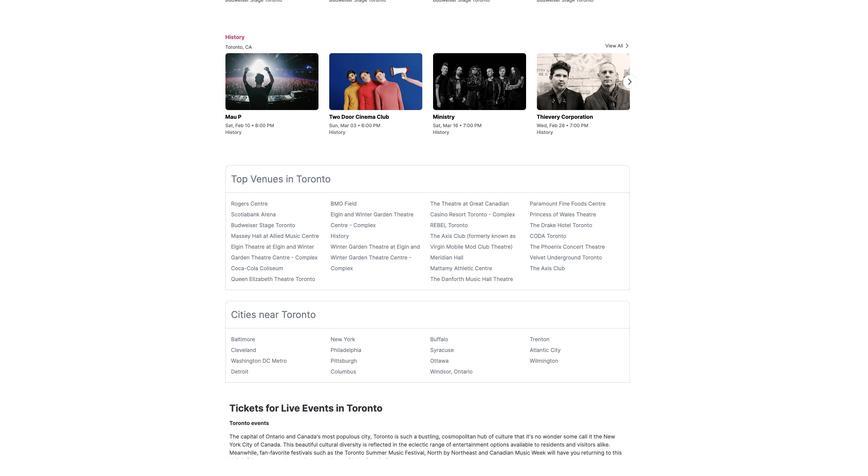 Task type: locate. For each thing, give the bounding box(es) containing it.
feb
[[235, 123, 244, 128], [549, 123, 558, 128]]

2 horizontal spatial to
[[606, 450, 611, 457]]

as down cultural
[[327, 450, 333, 457]]

cities near toronto
[[231, 309, 316, 321]]

winter garden theatre at elgin and winter garden theatre centre - complex
[[331, 244, 420, 272]]

at inside the theatre at great canadian casino resort toronto - complex
[[463, 201, 468, 207]]

the drake hotel toronto
[[530, 222, 592, 229]]

1 horizontal spatial 7:00
[[570, 123, 580, 128]]

capital
[[241, 434, 258, 441]]

hall up mattamy athletic centre
[[454, 254, 463, 261]]

mattamy athletic centre link
[[430, 265, 492, 272]]

1 horizontal spatial mar
[[443, 123, 452, 128]]

0 vertical spatial city
[[551, 347, 561, 354]]

columbus link
[[331, 369, 356, 375]]

mar inside "ministry sat, mar 16 • 7:00 pm history"
[[443, 123, 452, 128]]

velvet
[[530, 254, 546, 261]]

4 • from the left
[[566, 123, 569, 128]]

centre inside winter garden theatre at elgin and winter garden theatre centre - complex
[[390, 254, 408, 261]]

and down some
[[566, 442, 576, 449]]

club up mobile
[[454, 233, 465, 240]]

1 horizontal spatial as
[[510, 233, 516, 240]]

canadian inside the theatre at great canadian casino resort toronto - complex
[[485, 201, 509, 207]]

1 horizontal spatial axis
[[541, 265, 552, 272]]

1 vertical spatial city
[[242, 442, 252, 449]]

new up 'philadelphia' link
[[331, 336, 342, 343]]

new york
[[331, 336, 355, 343]]

in right venues
[[286, 174, 294, 185]]

wilmington link
[[530, 358, 558, 365]]

york inside "the capital of ontario and canada's most populous city, toronto is such a bustling, cosmopolitan hub of culture that it's no wonder some call it the new york city of canada. this beautiful cultural diversity is reflected in the eclectic range of entertainment options available to residents and visitors alike. meanwhile, fan-favorite festivals such as the toronto summer music festival, north by northeast and canadian music week will have you returning to this delightful outpost on the northwestern shore of lake ontario for years to come."
[[229, 442, 241, 449]]

axis down velvet
[[541, 265, 552, 272]]

feb inside thievery corporation wed, feb 28 • 7:00 pm history
[[549, 123, 558, 128]]

fan-
[[260, 450, 270, 457]]

1 vertical spatial new
[[604, 434, 615, 441]]

the down coda
[[530, 244, 540, 250]]

0 horizontal spatial axis
[[442, 233, 452, 240]]

in inside "the capital of ontario and canada's most populous city, toronto is such a bustling, cosmopolitan hub of culture that it's no wonder some call it the new york city of canada. this beautiful cultural diversity is reflected in the eclectic range of entertainment options available to residents and visitors alike. meanwhile, fan-favorite festivals such as the toronto summer music festival, north by northeast and canadian music week will have you returning to this delightful outpost on the northwestern shore of lake ontario for years to come."
[[393, 442, 397, 449]]

the up "casino"
[[430, 201, 440, 207]]

history down the bmo
[[331, 233, 349, 240]]

centre
[[250, 201, 268, 207], [588, 201, 606, 207], [331, 222, 348, 229], [302, 233, 319, 240], [273, 254, 290, 261], [390, 254, 408, 261], [475, 265, 492, 272]]

come.
[[416, 458, 432, 460]]

to down the no
[[534, 442, 540, 449]]

such left a
[[400, 434, 412, 441]]

to left this
[[606, 450, 611, 457]]

pm down corporation
[[581, 123, 588, 128]]

2 mar from the left
[[443, 123, 452, 128]]

north
[[427, 450, 442, 457]]

1 horizontal spatial hall
[[454, 254, 463, 261]]

the for the capital of ontario and canada's most populous city, toronto is such a bustling, cosmopolitan hub of culture that it's no wonder some call it the new york city of canada. this beautiful cultural diversity is reflected in the eclectic range of entertainment options available to residents and visitors alike. meanwhile, fan-favorite festivals such as the toronto summer music festival, north by northeast and canadian music week will have you returning to this delightful outpost on the northwestern shore of lake ontario for years to come.
[[229, 434, 239, 441]]

thievery
[[537, 114, 560, 120]]

7:00 inside "ministry sat, mar 16 • 7:00 pm history"
[[463, 123, 473, 128]]

rebel toronto
[[430, 222, 468, 229]]

4 pm from the left
[[581, 123, 588, 128]]

0 horizontal spatial ontario
[[266, 434, 285, 441]]

the phoenix concert theatre
[[530, 244, 605, 250]]

axis for the axis club
[[541, 265, 552, 272]]

for left live
[[266, 403, 279, 415]]

club inside "two door cinema club sun, mar 03 • 6:00 pm history"
[[377, 114, 389, 120]]

1 vertical spatial as
[[327, 450, 333, 457]]

2 7:00 from the left
[[570, 123, 580, 128]]

• right 03
[[358, 123, 360, 128]]

- left meridian on the bottom
[[409, 254, 412, 261]]

the up shore
[[335, 450, 343, 457]]

princess of wales theatre
[[530, 211, 596, 218]]

a
[[414, 434, 417, 441]]

ontario right windsor,
[[454, 369, 473, 375]]

1 vertical spatial for
[[386, 458, 393, 460]]

the down velvet
[[530, 265, 540, 272]]

garden inside elgin theatre at elgin and winter garden theatre centre - complex
[[231, 254, 250, 261]]

scotiabank arena
[[231, 211, 276, 218]]

theatre inside elgin and winter garden theatre centre - complex
[[394, 211, 414, 218]]

0 horizontal spatial in
[[286, 174, 294, 185]]

- inside the theatre at great canadian casino resort toronto - complex
[[489, 211, 491, 218]]

theatre inside the theatre at great canadian casino resort toronto - complex
[[442, 201, 461, 207]]

1 horizontal spatial in
[[336, 403, 344, 415]]

0 horizontal spatial is
[[363, 442, 367, 449]]

club right "cinema"
[[377, 114, 389, 120]]

casino
[[430, 211, 448, 218]]

axis down rebel toronto "link"
[[442, 233, 452, 240]]

2 feb from the left
[[549, 123, 558, 128]]

0 horizontal spatial mar
[[340, 123, 349, 128]]

york up 'philadelphia' link
[[344, 336, 355, 343]]

• right 16
[[459, 123, 462, 128]]

pm right 6:00
[[373, 123, 380, 128]]

- up (formerly
[[489, 211, 491, 218]]

0 horizontal spatial new
[[331, 336, 342, 343]]

0 vertical spatial such
[[400, 434, 412, 441]]

rebel toronto link
[[430, 222, 468, 229]]

view all
[[605, 43, 623, 49]]

top venues in toronto
[[231, 174, 331, 185]]

• inside mau p sat, feb 10 • 8:00 pm history
[[251, 123, 254, 128]]

history up toronto,
[[225, 34, 245, 40]]

7:00 right 16
[[463, 123, 473, 128]]

as inside the axis club (formerly known as virgin mobile mod club theatre)
[[510, 233, 516, 240]]

the axis club (formerly known as virgin mobile mod club theatre)
[[430, 233, 516, 250]]

7:00 inside thievery corporation wed, feb 28 • 7:00 pm history
[[570, 123, 580, 128]]

near
[[259, 309, 279, 321]]

0 horizontal spatial as
[[327, 450, 333, 457]]

hall for meridian
[[454, 254, 463, 261]]

is down city,
[[363, 442, 367, 449]]

tickets for live events in toronto
[[229, 403, 383, 415]]

velvet underground toronto
[[530, 254, 602, 261]]

coca-
[[231, 265, 247, 272]]

the for the axis club
[[530, 265, 540, 272]]

of down capital
[[254, 442, 259, 449]]

0 horizontal spatial york
[[229, 442, 241, 449]]

feb left 10
[[235, 123, 244, 128]]

axis
[[442, 233, 452, 240], [541, 265, 552, 272]]

• inside "two door cinema club sun, mar 03 • 6:00 pm history"
[[358, 123, 360, 128]]

• right 10
[[251, 123, 254, 128]]

0 vertical spatial canadian
[[485, 201, 509, 207]]

york up the meanwhile,
[[229, 442, 241, 449]]

the up years
[[399, 442, 407, 449]]

1 vertical spatial canadian
[[490, 450, 514, 457]]

pm right 8:00
[[267, 123, 274, 128]]

sat, down ministry
[[433, 123, 442, 128]]

as inside "the capital of ontario and canada's most populous city, toronto is such a bustling, cosmopolitan hub of culture that it's no wonder some call it the new york city of canada. this beautiful cultural diversity is reflected in the eclectic range of entertainment options available to residents and visitors alike. meanwhile, fan-favorite festivals such as the toronto summer music festival, north by northeast and canadian music week will have you returning to this delightful outpost on the northwestern shore of lake ontario for years to come."
[[327, 450, 333, 457]]

1 vertical spatial axis
[[541, 265, 552, 272]]

the down mattamy
[[430, 276, 440, 283]]

pm inside "ministry sat, mar 16 • 7:00 pm history"
[[474, 123, 482, 128]]

• right 28
[[566, 123, 569, 128]]

elgin theatre at elgin and winter garden theatre centre - complex link
[[231, 244, 318, 261]]

3 • from the left
[[459, 123, 462, 128]]

pm inside mau p sat, feb 10 • 8:00 pm history
[[267, 123, 274, 128]]

club down underground
[[553, 265, 565, 272]]

music down athletic
[[466, 276, 481, 283]]

elgin inside winter garden theatre at elgin and winter garden theatre centre - complex
[[397, 244, 409, 250]]

mau
[[225, 114, 237, 120]]

(formerly
[[467, 233, 490, 240]]

•
[[251, 123, 254, 128], [358, 123, 360, 128], [459, 123, 462, 128], [566, 123, 569, 128]]

corporation
[[561, 114, 593, 120]]

of up canada.
[[259, 434, 264, 441]]

city down capital
[[242, 442, 252, 449]]

0 vertical spatial axis
[[442, 233, 452, 240]]

0 horizontal spatial feb
[[235, 123, 244, 128]]

complex inside elgin and winter garden theatre centre - complex
[[353, 222, 376, 229]]

danforth
[[442, 276, 464, 283]]

1 vertical spatial to
[[606, 450, 611, 457]]

and left the 'virgin'
[[411, 244, 420, 250]]

the inside "the capital of ontario and canada's most populous city, toronto is such a bustling, cosmopolitan hub of culture that it's no wonder some call it the new york city of canada. this beautiful cultural diversity is reflected in the eclectic range of entertainment options available to residents and visitors alike. meanwhile, fan-favorite festivals such as the toronto summer music festival, north by northeast and canadian music week will have you returning to this delightful outpost on the northwestern shore of lake ontario for years to come."
[[229, 434, 239, 441]]

ontario up canada.
[[266, 434, 285, 441]]

allied
[[270, 233, 284, 240]]

at for allied
[[263, 233, 268, 240]]

7:00 down corporation
[[570, 123, 580, 128]]

wonder
[[543, 434, 562, 441]]

1 vertical spatial is
[[363, 442, 367, 449]]

winter inside elgin theatre at elgin and winter garden theatre centre - complex
[[297, 244, 314, 250]]

2 vertical spatial in
[[393, 442, 397, 449]]

is left a
[[395, 434, 399, 441]]

canada's
[[297, 434, 321, 441]]

at inside elgin theatre at elgin and winter garden theatre centre - complex
[[266, 244, 271, 250]]

for inside "the capital of ontario and canada's most populous city, toronto is such a bustling, cosmopolitan hub of culture that it's no wonder some call it the new york city of canada. this beautiful cultural diversity is reflected in the eclectic range of entertainment options available to residents and visitors alike. meanwhile, fan-favorite festivals such as the toronto summer music festival, north by northeast and canadian music week will have you returning to this delightful outpost on the northwestern shore of lake ontario for years to come."
[[386, 458, 393, 460]]

and inside elgin and winter garden theatre centre - complex
[[344, 211, 354, 218]]

0 horizontal spatial sat,
[[225, 123, 234, 128]]

1 mar from the left
[[340, 123, 349, 128]]

mar inside "two door cinema club sun, mar 03 • 6:00 pm history"
[[340, 123, 349, 128]]

garden inside elgin and winter garden theatre centre - complex
[[374, 211, 392, 218]]

pm inside thievery corporation wed, feb 28 • 7:00 pm history
[[581, 123, 588, 128]]

1 7:00 from the left
[[463, 123, 473, 128]]

the up coda
[[530, 222, 540, 229]]

known
[[492, 233, 508, 240]]

1 horizontal spatial sat,
[[433, 123, 442, 128]]

feb for thievery
[[549, 123, 558, 128]]

hall down budweiser stage toronto
[[252, 233, 262, 240]]

history down sun,
[[329, 129, 345, 135]]

2 pm from the left
[[373, 123, 380, 128]]

city up wilmington link
[[551, 347, 561, 354]]

hall down mattamy athletic centre
[[482, 276, 492, 283]]

the inside the axis club (formerly known as virgin mobile mod club theatre)
[[430, 233, 440, 240]]

and down the massey hall at allied music centre
[[286, 244, 296, 250]]

the danforth music hall theatre
[[430, 276, 513, 283]]

2 horizontal spatial in
[[393, 442, 397, 449]]

in up years
[[393, 442, 397, 449]]

most
[[322, 434, 335, 441]]

feb left 28
[[549, 123, 558, 128]]

1 • from the left
[[251, 123, 254, 128]]

ottawa
[[430, 358, 449, 365]]

1 horizontal spatial to
[[534, 442, 540, 449]]

feb inside mau p sat, feb 10 • 8:00 pm history
[[235, 123, 244, 128]]

as right known on the right bottom of page
[[510, 233, 516, 240]]

3 pm from the left
[[474, 123, 482, 128]]

mattamy athletic centre
[[430, 265, 492, 272]]

in right events
[[336, 403, 344, 415]]

sat, down the mau
[[225, 123, 234, 128]]

2 vertical spatial ontario
[[365, 458, 384, 460]]

washington dc metro link
[[231, 358, 287, 365]]

- down the massey hall at allied music centre
[[291, 254, 294, 261]]

axis inside the axis club (formerly known as virgin mobile mod club theatre)
[[442, 233, 452, 240]]

history down the mau
[[225, 129, 242, 135]]

1 horizontal spatial is
[[395, 434, 399, 441]]

all
[[618, 43, 623, 49]]

alike.
[[597, 442, 610, 449]]

- down field
[[349, 222, 352, 229]]

2 vertical spatial to
[[410, 458, 415, 460]]

elizabeth
[[249, 276, 273, 283]]

1 vertical spatial hall
[[454, 254, 463, 261]]

wilmington
[[530, 358, 558, 365]]

1 horizontal spatial feb
[[549, 123, 558, 128]]

of
[[553, 211, 558, 218], [259, 434, 264, 441], [489, 434, 494, 441], [254, 442, 259, 449], [446, 442, 451, 449], [345, 458, 350, 460]]

1 horizontal spatial new
[[604, 434, 615, 441]]

that
[[514, 434, 525, 441]]

- inside elgin theatre at elgin and winter garden theatre centre - complex
[[291, 254, 294, 261]]

history inside mau p sat, feb 10 • 8:00 pm history
[[225, 129, 242, 135]]

philadelphia
[[331, 347, 361, 354]]

fine
[[559, 201, 570, 207]]

coliseum
[[260, 265, 283, 272]]

0 horizontal spatial to
[[410, 458, 415, 460]]

queen
[[231, 276, 248, 283]]

hotel
[[558, 222, 571, 229]]

reflected
[[368, 442, 391, 449]]

0 vertical spatial for
[[266, 403, 279, 415]]

elgin inside elgin and winter garden theatre centre - complex
[[331, 211, 343, 218]]

2 • from the left
[[358, 123, 360, 128]]

pm right 16
[[474, 123, 482, 128]]

0 vertical spatial to
[[534, 442, 540, 449]]

canadian down "options"
[[490, 450, 514, 457]]

have
[[557, 450, 569, 457]]

canada.
[[261, 442, 282, 449]]

ontario down summer
[[365, 458, 384, 460]]

1 pm from the left
[[267, 123, 274, 128]]

2 vertical spatial hall
[[482, 276, 492, 283]]

coca-cola coliseum link
[[231, 265, 283, 272]]

cleveland link
[[231, 347, 256, 354]]

2 horizontal spatial hall
[[482, 276, 492, 283]]

york
[[344, 336, 355, 343], [229, 442, 241, 449]]

1 horizontal spatial for
[[386, 458, 393, 460]]

events
[[302, 403, 334, 415]]

to down festival,
[[410, 458, 415, 460]]

the up the 'virgin'
[[430, 233, 440, 240]]

music up years
[[388, 450, 403, 457]]

0 vertical spatial as
[[510, 233, 516, 240]]

1 vertical spatial york
[[229, 442, 241, 449]]

0 horizontal spatial city
[[242, 442, 252, 449]]

history down ministry
[[433, 129, 449, 135]]

centre inside elgin and winter garden theatre centre - complex
[[331, 222, 348, 229]]

winter inside elgin and winter garden theatre centre - complex
[[355, 211, 372, 218]]

by
[[444, 450, 450, 457]]

canadian right great
[[485, 201, 509, 207]]

1 horizontal spatial such
[[400, 434, 412, 441]]

for
[[266, 403, 279, 415], [386, 458, 393, 460]]

history down wed,
[[537, 129, 553, 135]]

0 horizontal spatial 7:00
[[463, 123, 473, 128]]

2 sat, from the left
[[433, 123, 442, 128]]

queen elizabeth theatre toronto link
[[231, 276, 315, 283]]

such up northwestern
[[314, 450, 326, 457]]

0 horizontal spatial hall
[[252, 233, 262, 240]]

1 horizontal spatial york
[[344, 336, 355, 343]]

and down field
[[344, 211, 354, 218]]

0 vertical spatial is
[[395, 434, 399, 441]]

mar left 03
[[340, 123, 349, 128]]

mar left 16
[[443, 123, 452, 128]]

the inside the theatre at great canadian casino resort toronto - complex
[[430, 201, 440, 207]]

10
[[245, 123, 250, 128]]

shore
[[329, 458, 344, 460]]

1 vertical spatial in
[[336, 403, 344, 415]]

budweiser
[[231, 222, 258, 229]]

for left years
[[386, 458, 393, 460]]

at for great
[[463, 201, 468, 207]]

the left capital
[[229, 434, 239, 441]]

0 vertical spatial ontario
[[454, 369, 473, 375]]

• inside thievery corporation wed, feb 28 • 7:00 pm history
[[566, 123, 569, 128]]

complex inside the theatre at great canadian casino resort toronto - complex
[[493, 211, 515, 218]]

outpost
[[255, 458, 274, 460]]

music right allied
[[285, 233, 300, 240]]

bmo
[[331, 201, 343, 207]]

1 feb from the left
[[235, 123, 244, 128]]

rogers centre link
[[231, 201, 268, 207]]

the for the theatre at great canadian casino resort toronto - complex
[[430, 201, 440, 207]]

1 sat, from the left
[[225, 123, 234, 128]]

0 horizontal spatial such
[[314, 450, 326, 457]]

p
[[238, 114, 241, 120]]

great
[[469, 201, 483, 207]]

festival,
[[405, 450, 426, 457]]

0 vertical spatial hall
[[252, 233, 262, 240]]

new up alike.
[[604, 434, 615, 441]]

elgin and winter garden theatre centre - complex
[[331, 211, 414, 229]]

at inside winter garden theatre at elgin and winter garden theatre centre - complex
[[390, 244, 395, 250]]

0 vertical spatial new
[[331, 336, 342, 343]]



Task type: describe. For each thing, give the bounding box(es) containing it.
cola
[[247, 265, 258, 272]]

top
[[231, 174, 248, 185]]

history inside "ministry sat, mar 16 • 7:00 pm history"
[[433, 129, 449, 135]]

available
[[511, 442, 533, 449]]

meridian hall
[[430, 254, 463, 261]]

1 horizontal spatial city
[[551, 347, 561, 354]]

of left lake
[[345, 458, 350, 460]]

pm inside "two door cinema club sun, mar 03 • 6:00 pm history"
[[373, 123, 380, 128]]

concert
[[563, 244, 584, 250]]

and up this
[[286, 434, 296, 441]]

baltimore
[[231, 336, 255, 343]]

queen elizabeth theatre toronto
[[231, 276, 315, 283]]

atlantic city
[[530, 347, 561, 354]]

axis for the axis club (formerly known as virgin mobile mod club theatre)
[[442, 233, 452, 240]]

history inside thievery corporation wed, feb 28 • 7:00 pm history
[[537, 129, 553, 135]]

• inside "ministry sat, mar 16 • 7:00 pm history"
[[459, 123, 462, 128]]

the right on
[[284, 458, 292, 460]]

bmo field
[[331, 201, 357, 207]]

cultural
[[319, 442, 338, 449]]

28
[[559, 123, 565, 128]]

resort
[[449, 211, 466, 218]]

the right it
[[594, 434, 602, 441]]

toronto events
[[229, 420, 269, 427]]

festivals
[[291, 450, 312, 457]]

budweiser stage toronto link
[[231, 222, 295, 229]]

mod
[[465, 244, 476, 250]]

buffalo link
[[430, 336, 448, 343]]

sun,
[[329, 123, 339, 128]]

of right the 'hub' at the bottom right of page
[[489, 434, 494, 441]]

trenton link
[[530, 336, 550, 343]]

options
[[490, 442, 509, 449]]

complex inside winter garden theatre at elgin and winter garden theatre centre - complex
[[331, 265, 353, 272]]

2 horizontal spatial ontario
[[454, 369, 473, 375]]

6:00
[[361, 123, 372, 128]]

events
[[251, 420, 269, 427]]

scotiabank
[[231, 211, 259, 218]]

the for the axis club (formerly known as virgin mobile mod club theatre)
[[430, 233, 440, 240]]

mau p sat, feb 10 • 8:00 pm history
[[225, 114, 274, 135]]

mobile
[[446, 244, 463, 250]]

ca
[[245, 44, 252, 50]]

two
[[329, 114, 340, 120]]

field
[[345, 201, 357, 207]]

elgin theatre at elgin and winter garden theatre centre - complex
[[231, 244, 318, 261]]

meanwhile,
[[229, 450, 258, 457]]

bustling,
[[418, 434, 440, 441]]

thievery corporation wed, feb 28 • 7:00 pm history
[[537, 114, 593, 135]]

on
[[276, 458, 282, 460]]

paramount
[[530, 201, 558, 207]]

meridian hall link
[[430, 254, 463, 261]]

ministry
[[433, 114, 455, 120]]

canadian inside "the capital of ontario and canada's most populous city, toronto is such a bustling, cosmopolitan hub of culture that it's no wonder some call it the new york city of canada. this beautiful cultural diversity is reflected in the eclectic range of entertainment options available to residents and visitors alike. meanwhile, fan-favorite festivals such as the toronto summer music festival, north by northeast and canadian music week will have you returning to this delightful outpost on the northwestern shore of lake ontario for years to come."
[[490, 450, 514, 457]]

the for the danforth music hall theatre
[[430, 276, 440, 283]]

winter garden theatre at elgin and winter garden theatre centre - complex link
[[331, 244, 420, 272]]

the capital of ontario and canada's most populous city, toronto is such a bustling, cosmopolitan hub of culture that it's no wonder some call it the new york city of canada. this beautiful cultural diversity is reflected in the eclectic range of entertainment options available to residents and visitors alike. meanwhile, fan-favorite festivals such as the toronto summer music festival, north by northeast and canadian music week will have you returning to this delightful outpost on the northwestern shore of lake ontario for years to come.
[[229, 434, 622, 460]]

- inside winter garden theatre at elgin and winter garden theatre centre - complex
[[409, 254, 412, 261]]

and inside winter garden theatre at elgin and winter garden theatre centre - complex
[[411, 244, 420, 250]]

beautiful
[[295, 442, 318, 449]]

baltimore link
[[231, 336, 255, 343]]

1 horizontal spatial ontario
[[365, 458, 384, 460]]

sat, inside mau p sat, feb 10 • 8:00 pm history
[[225, 123, 234, 128]]

phoenix
[[541, 244, 561, 250]]

8:00
[[255, 123, 266, 128]]

windsor,
[[430, 369, 452, 375]]

the phoenix concert theatre link
[[530, 244, 605, 250]]

wales
[[560, 211, 575, 218]]

windsor, ontario
[[430, 369, 473, 375]]

ministry sat, mar 16 • 7:00 pm history
[[433, 114, 482, 135]]

0 horizontal spatial for
[[266, 403, 279, 415]]

scotiabank arena link
[[231, 211, 276, 218]]

coca-cola coliseum
[[231, 265, 283, 272]]

1 vertical spatial such
[[314, 450, 326, 457]]

favorite
[[270, 450, 290, 457]]

complex inside elgin theatre at elgin and winter garden theatre centre - complex
[[295, 254, 318, 261]]

at for elgin
[[266, 244, 271, 250]]

bmo field link
[[331, 201, 357, 207]]

detroit link
[[231, 369, 248, 375]]

this
[[613, 450, 622, 457]]

culture
[[495, 434, 513, 441]]

history inside "two door cinema club sun, mar 03 • 6:00 pm history"
[[329, 129, 345, 135]]

rogers
[[231, 201, 249, 207]]

massey
[[231, 233, 251, 240]]

the for the phoenix concert theatre
[[530, 244, 540, 250]]

0 vertical spatial york
[[344, 336, 355, 343]]

drake
[[541, 222, 556, 229]]

velvet underground toronto link
[[530, 254, 602, 261]]

centre inside elgin theatre at elgin and winter garden theatre centre - complex
[[273, 254, 290, 261]]

feb for mau
[[235, 123, 244, 128]]

toronto inside the theatre at great canadian casino resort toronto - complex
[[467, 211, 487, 218]]

music down available
[[515, 450, 530, 457]]

- inside elgin and winter garden theatre centre - complex
[[349, 222, 352, 229]]

coda
[[530, 233, 545, 240]]

syracuse
[[430, 347, 454, 354]]

city,
[[361, 434, 372, 441]]

the for the drake hotel toronto
[[530, 222, 540, 229]]

princess
[[530, 211, 551, 218]]

northeast
[[451, 450, 477, 457]]

atlantic
[[530, 347, 549, 354]]

hall for massey
[[252, 233, 262, 240]]

new inside "the capital of ontario and canada's most populous city, toronto is such a bustling, cosmopolitan hub of culture that it's no wonder some call it the new york city of canada. this beautiful cultural diversity is reflected in the eclectic range of entertainment options available to residents and visitors alike. meanwhile, fan-favorite festivals such as the toronto summer music festival, north by northeast and canadian music week will have you returning to this delightful outpost on the northwestern shore of lake ontario for years to come."
[[604, 434, 615, 441]]

of left wales
[[553, 211, 558, 218]]

the danforth music hall theatre link
[[430, 276, 513, 283]]

cosmopolitan
[[442, 434, 476, 441]]

1 vertical spatial ontario
[[266, 434, 285, 441]]

and inside elgin theatre at elgin and winter garden theatre centre - complex
[[286, 244, 296, 250]]

pittsburgh link
[[331, 358, 357, 365]]

columbus
[[331, 369, 356, 375]]

pittsburgh
[[331, 358, 357, 365]]

meridian
[[430, 254, 452, 261]]

athletic
[[454, 265, 473, 272]]

ottawa link
[[430, 358, 449, 365]]

it
[[589, 434, 592, 441]]

theatre)
[[491, 244, 513, 250]]

massey hall at allied music centre link
[[231, 233, 319, 240]]

0 vertical spatial in
[[286, 174, 294, 185]]

of up by
[[446, 442, 451, 449]]

new york link
[[331, 336, 355, 343]]

lake
[[352, 458, 364, 460]]

and down entertainment
[[478, 450, 488, 457]]

will
[[547, 450, 555, 457]]

sat, inside "ministry sat, mar 16 • 7:00 pm history"
[[433, 123, 442, 128]]

returning
[[581, 450, 604, 457]]

budweiser stage toronto
[[231, 222, 295, 229]]

city inside "the capital of ontario and canada's most populous city, toronto is such a bustling, cosmopolitan hub of culture that it's no wonder some call it the new york city of canada. this beautiful cultural diversity is reflected in the eclectic range of entertainment options available to residents and visitors alike. meanwhile, fan-favorite festivals such as the toronto summer music festival, north by northeast and canadian music week will have you returning to this delightful outpost on the northwestern shore of lake ontario for years to come."
[[242, 442, 252, 449]]

eclectic
[[409, 442, 428, 449]]

call
[[579, 434, 587, 441]]

club down (formerly
[[478, 244, 489, 250]]

washington
[[231, 358, 261, 365]]



Task type: vqa. For each thing, say whether or not it's contained in the screenshot.
The Danforth Music Hall Theatre
yes



